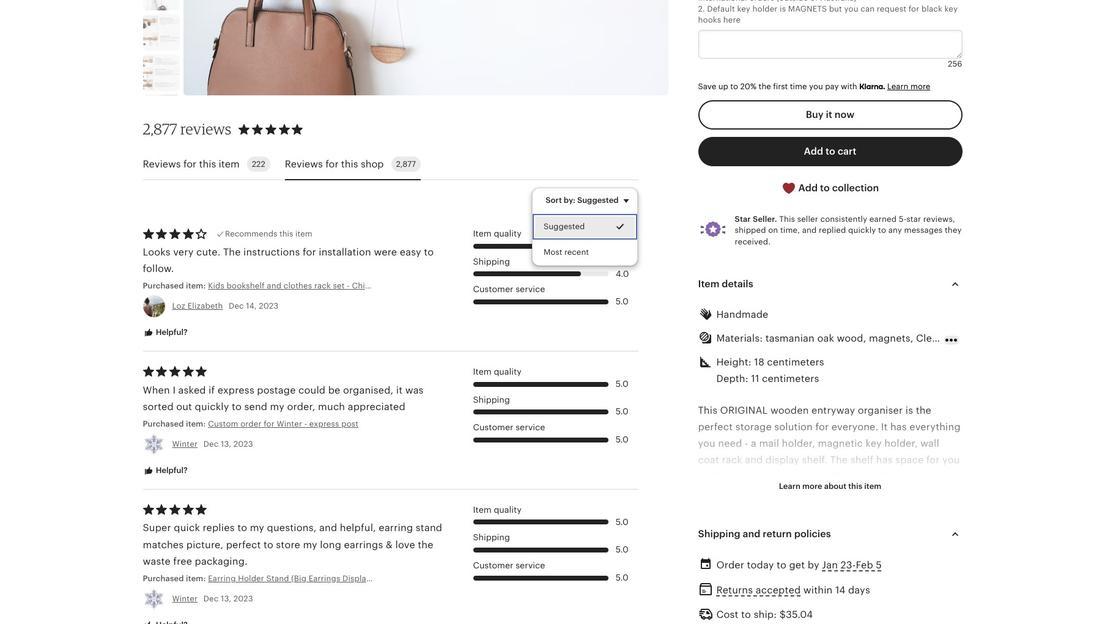 Task type: vqa. For each thing, say whether or not it's contained in the screenshot.


Task type: locate. For each thing, give the bounding box(es) containing it.
as right such
[[757, 489, 767, 499]]

this entryway wall organizer is our bestseller and has been featured at the following:
[[699, 539, 952, 566]]

this inside this entryway wall organizer is our bestseller and has been featured at the following:
[[699, 539, 718, 549]]

helpful? button up super
[[134, 460, 197, 483]]

perfect
[[699, 422, 733, 432], [226, 540, 261, 550]]

0 vertical spatial winter dec 13, 2023
[[172, 440, 253, 449]]

2,877 left reviews
[[143, 120, 177, 138]]

perfect inside this original wooden entryway organiser is the perfect storage solution for everyone. it has everything you need - a mail holder, magnetic key holder, wall coat rack and display shelf. the shelf has space for you to decorate or you can use this space for your other things such as sunglasses/glasses, cameras, phone or other tech gadgets.
[[699, 422, 733, 432]]

2 5.0 from the top
[[616, 297, 629, 307]]

this inside 'this seller consistently earned 5-star reviews, shipped on time, and replied quickly to any messages they received.'
[[780, 215, 796, 224]]

messages
[[905, 226, 943, 235]]

add up seller
[[799, 183, 818, 193]]

and down a
[[745, 455, 763, 466]]

-
[[305, 420, 307, 429], [745, 439, 749, 449], [924, 588, 927, 599]]

1 vertical spatial suggested
[[544, 222, 585, 231]]

3 purchased from the top
[[143, 575, 184, 584]]

shipping for super quick replies to my questions, and helpful, earring stand matches picture, perfect to store my long earrings & love the waste free packaging.
[[473, 533, 510, 543]]

quickly down if
[[195, 402, 229, 412]]

1 horizontal spatial holder,
[[885, 439, 918, 449]]

1 vertical spatial 2023
[[234, 440, 253, 449]]

the
[[759, 82, 772, 91], [916, 405, 932, 416], [418, 540, 434, 550], [780, 555, 796, 566], [732, 588, 747, 599]]

entryway up everyone.
[[812, 405, 856, 416]]

2 vertical spatial purchased
[[143, 575, 184, 584]]

suggested right by:
[[578, 196, 619, 205]]

1 vertical spatial winter dec 13, 2023
[[172, 595, 253, 604]]

0 vertical spatial wall
[[921, 439, 940, 449]]

such
[[731, 489, 754, 499]]

1 vertical spatial as
[[942, 572, 952, 582]]

is right holder
[[780, 4, 786, 14]]

2 purchased from the top
[[143, 420, 184, 429]]

2 holder, from the left
[[885, 439, 918, 449]]

be
[[328, 385, 341, 396]]

the inside the 1. featured at better homes and gardens australia as one of the best key racks for staying organised - https://bit.ly/3r5xlup
[[732, 588, 747, 599]]

reviews
[[180, 120, 232, 138]]

winter dec 13, 2023 down custom
[[172, 440, 253, 449]]

the down the 'stand'
[[418, 540, 434, 550]]

entryway inside this entryway wall organizer is our bestseller and has been featured at the following:
[[721, 539, 764, 549]]

2 reviews from the left
[[285, 159, 323, 169]]

13, for out
[[221, 440, 231, 449]]

get
[[790, 560, 805, 571]]

2 vertical spatial item quality
[[473, 505, 522, 515]]

days
[[849, 586, 871, 596]]

my left long
[[303, 540, 318, 550]]

phone
[[912, 489, 943, 499]]

at inside this entryway wall organizer is our bestseller and has been featured at the following:
[[768, 555, 777, 566]]

as right australia
[[942, 572, 952, 582]]

1 vertical spatial my
[[250, 523, 264, 534]]

0 horizontal spatial -
[[305, 420, 307, 429]]

purchased item: up loz
[[143, 282, 208, 291]]

you inside 2. default key holder is magnets but you can request for black key hooks here
[[845, 4, 859, 14]]

2 customer from the top
[[473, 423, 514, 433]]

winter link down out
[[172, 440, 198, 449]]

1 helpful? button from the top
[[134, 322, 197, 344]]

wooden
[[771, 405, 809, 416]]

item: for very
[[186, 282, 206, 291]]

2 purchased item: from the top
[[143, 575, 208, 584]]

order
[[717, 560, 745, 571]]

1 vertical spatial is
[[906, 405, 914, 416]]

0 horizontal spatial entryway
[[721, 539, 764, 549]]

1 vertical spatial quickly
[[195, 402, 229, 412]]

for left installation
[[303, 247, 316, 258]]

item details button
[[687, 270, 974, 299]]

3 customer from the top
[[473, 561, 514, 571]]

0 vertical spatial purchased item:
[[143, 282, 208, 291]]

0 horizontal spatial can
[[789, 472, 807, 482]]

more right klarna. at the right top of page
[[911, 82, 931, 91]]

1 horizontal spatial learn
[[888, 82, 909, 91]]

default
[[708, 4, 735, 14]]

0 horizontal spatial or
[[757, 472, 767, 482]]

this right use
[[829, 472, 846, 482]]

waste
[[143, 557, 171, 567]]

- inside this original wooden entryway organiser is the perfect storage solution for everyone. it has everything you need - a mail holder, magnetic key holder, wall coat rack and display shelf. the shelf has space for you to decorate or you can use this space for your other things such as sunglasses/glasses, cameras, phone or other tech gadgets.
[[745, 439, 749, 449]]

0 vertical spatial other
[[920, 472, 946, 482]]

0 vertical spatial item quality
[[473, 229, 522, 239]]

0 vertical spatial it
[[826, 109, 833, 120]]

express inside when i asked if express postage could be organised, it was sorted out quickly to send my order, much appreciated
[[218, 385, 255, 396]]

0 vertical spatial purchased
[[143, 282, 184, 291]]

1 vertical spatial winter
[[172, 440, 198, 449]]

helpful? up super
[[154, 466, 188, 476]]

1 horizontal spatial 2,877
[[396, 160, 416, 169]]

2 vertical spatial customer
[[473, 561, 514, 571]]

0 vertical spatial centimeters
[[768, 357, 825, 368]]

2 helpful? from the top
[[154, 466, 188, 476]]

organised
[[873, 588, 921, 599]]

this right 'about'
[[849, 482, 863, 491]]

you right but
[[845, 4, 859, 14]]

item left '222' in the top of the page
[[219, 159, 240, 169]]

1 customer from the top
[[473, 285, 514, 295]]

to right "easy"
[[424, 247, 434, 258]]

jan
[[822, 560, 838, 571]]

shipping inside dropdown button
[[699, 529, 741, 540]]

as
[[757, 489, 767, 499], [942, 572, 952, 582]]

1 purchased from the top
[[143, 282, 184, 291]]

2 vertical spatial dec
[[204, 595, 219, 604]]

order,
[[287, 402, 316, 412]]

this
[[780, 215, 796, 224], [699, 405, 718, 416], [699, 539, 718, 549]]

purchased down follow.
[[143, 282, 184, 291]]

entryway up featured
[[721, 539, 764, 549]]

express down much
[[310, 420, 339, 429]]

order today to get by jan 23-feb 5
[[717, 560, 882, 571]]

0 vertical spatial express
[[218, 385, 255, 396]]

purchased item: for matches
[[143, 575, 208, 584]]

reviews right '222' in the top of the page
[[285, 159, 323, 169]]

you
[[845, 4, 859, 14], [810, 82, 824, 91], [699, 439, 716, 449], [943, 455, 960, 466], [769, 472, 787, 482]]

1 quality from the top
[[494, 229, 522, 239]]

best
[[750, 588, 771, 599]]

featured
[[725, 555, 765, 566]]

helpful? button down loz
[[134, 322, 197, 344]]

dec
[[229, 302, 244, 311], [204, 440, 219, 449], [204, 595, 219, 604]]

item up looks very cute. the instructions for installation were easy to follow.
[[296, 230, 313, 239]]

to up the "better"
[[777, 560, 787, 571]]

winter link
[[172, 440, 198, 449], [172, 595, 198, 604]]

it
[[826, 109, 833, 120], [396, 385, 403, 396]]

2,877 inside tab list
[[396, 160, 416, 169]]

sunglasses/glasses,
[[770, 489, 863, 499]]

tab list
[[143, 149, 639, 181]]

this inside dropdown button
[[849, 482, 863, 491]]

0 vertical spatial service
[[516, 285, 545, 295]]

is left our
[[836, 539, 844, 549]]

it left was
[[396, 385, 403, 396]]

this
[[199, 159, 216, 169], [341, 159, 358, 169], [280, 230, 293, 239], [829, 472, 846, 482], [849, 482, 863, 491]]

0 horizontal spatial holder,
[[782, 439, 816, 449]]

it inside when i asked if express postage could be organised, it was sorted out quickly to send my order, much appreciated
[[396, 385, 403, 396]]

13, for perfect
[[221, 595, 231, 604]]

key down it
[[866, 439, 882, 449]]

13, down custom
[[221, 440, 231, 449]]

2 item quality from the top
[[473, 367, 522, 377]]

- down australia
[[924, 588, 927, 599]]

8 5.0 from the top
[[616, 573, 629, 583]]

is inside 2. default key holder is magnets but you can request for black key hooks here
[[780, 4, 786, 14]]

when
[[143, 385, 170, 396]]

1 item: from the top
[[186, 282, 206, 291]]

1 horizontal spatial entryway
[[812, 405, 856, 416]]

helpful? button for looks very cute. the instructions for installation were easy to follow.
[[134, 322, 197, 344]]

centimeters for depth: 11 centimeters
[[762, 374, 820, 385]]

2 vertical spatial this
[[699, 539, 718, 549]]

1 vertical spatial helpful? button
[[134, 460, 197, 483]]

holder, down it
[[885, 439, 918, 449]]

1 vertical spatial winter link
[[172, 595, 198, 604]]

1 13, from the top
[[221, 440, 231, 449]]

menu
[[533, 188, 639, 267]]

is right organiser
[[906, 405, 914, 416]]

0 vertical spatial the
[[223, 247, 241, 258]]

shop
[[361, 159, 384, 169]]

to left 'send' at bottom
[[232, 402, 242, 412]]

helpful? for looks very cute. the instructions for installation were easy to follow.
[[154, 328, 188, 337]]

store
[[276, 540, 300, 550]]

customer service for super quick replies to my questions, and helpful, earring stand matches picture, perfect to store my long earrings & love the waste free packaging.
[[473, 561, 545, 571]]

other up phone
[[920, 472, 946, 482]]

2 horizontal spatial -
[[924, 588, 927, 599]]

reviews down '2,877 reviews'
[[143, 159, 181, 169]]

1 vertical spatial entryway
[[721, 539, 764, 549]]

0 horizontal spatial wall
[[767, 539, 786, 549]]

2023 right 14,
[[259, 302, 279, 311]]

quality
[[494, 229, 522, 239], [494, 367, 522, 377], [494, 505, 522, 515]]

purchased
[[143, 282, 184, 291], [143, 420, 184, 429], [143, 575, 184, 584]]

original
[[721, 405, 768, 416]]

2 vertical spatial customer service
[[473, 561, 545, 571]]

0 horizontal spatial 2,877
[[143, 120, 177, 138]]

buy it now
[[806, 109, 855, 120]]

item: down free
[[186, 575, 206, 584]]

2 helpful? button from the top
[[134, 460, 197, 483]]

suggested inside sort by: suggested popup button
[[578, 196, 619, 205]]

2 horizontal spatial my
[[303, 540, 318, 550]]

1 vertical spatial customer service
[[473, 423, 545, 433]]

0 vertical spatial winter link
[[172, 440, 198, 449]]

1 vertical spatial can
[[789, 472, 807, 482]]

1 customer service from the top
[[473, 285, 545, 295]]

add to cart
[[804, 146, 857, 156]]

and inside 'this seller consistently earned 5-star reviews, shipped on time, and replied quickly to any messages they received.'
[[803, 226, 817, 235]]

3 item: from the top
[[186, 575, 206, 584]]

0 vertical spatial space
[[896, 455, 924, 466]]

add inside button
[[799, 183, 818, 193]]

3 customer service from the top
[[473, 561, 545, 571]]

suggested
[[578, 196, 619, 205], [544, 222, 585, 231]]

0 vertical spatial more
[[911, 82, 931, 91]]

loz elizabeth link
[[172, 302, 223, 311]]

&
[[386, 540, 393, 550]]

0 horizontal spatial perfect
[[226, 540, 261, 550]]

23-
[[841, 560, 856, 571]]

purchased for super
[[143, 575, 184, 584]]

customer for looks very cute. the instructions for installation were easy to follow.
[[473, 285, 514, 295]]

2 quality from the top
[[494, 367, 522, 377]]

to down the earned
[[879, 226, 887, 235]]

0 vertical spatial quality
[[494, 229, 522, 239]]

suggested up most recent
[[544, 222, 585, 231]]

1 reviews from the left
[[143, 159, 181, 169]]

2 vertical spatial has
[[935, 539, 952, 549]]

shipping for looks very cute. the instructions for installation were easy to follow.
[[473, 257, 510, 267]]

1 vertical spatial the
[[831, 455, 848, 466]]

1 vertical spatial dec
[[204, 440, 219, 449]]

0 vertical spatial at
[[768, 555, 777, 566]]

0 vertical spatial item:
[[186, 282, 206, 291]]

0 horizontal spatial space
[[849, 472, 877, 482]]

dec left 14,
[[229, 302, 244, 311]]

0 vertical spatial suggested
[[578, 196, 619, 205]]

this left "original"
[[699, 405, 718, 416]]

3 service from the top
[[516, 561, 545, 571]]

this up "been"
[[699, 539, 718, 549]]

1 vertical spatial or
[[945, 489, 955, 499]]

seller.
[[753, 215, 778, 224]]

0 vertical spatial -
[[305, 420, 307, 429]]

2 service from the top
[[516, 423, 545, 433]]

the up 'everything'
[[916, 405, 932, 416]]

cute.
[[196, 247, 221, 258]]

featured
[[708, 572, 750, 582]]

this inside this original wooden entryway organiser is the perfect storage solution for everyone. it has everything you need - a mail holder, magnetic key holder, wall coat rack and display shelf. the shelf has space for you to decorate or you can use this space for your other things such as sunglasses/glasses, cameras, phone or other tech gadgets.
[[699, 405, 718, 416]]

dec down packaging.
[[204, 595, 219, 604]]

0 vertical spatial perfect
[[699, 422, 733, 432]]

you down display
[[769, 472, 787, 482]]

the right cute.
[[223, 247, 241, 258]]

1 horizontal spatial as
[[942, 572, 952, 582]]

looks
[[143, 247, 171, 258]]

recommends
[[225, 230, 277, 239]]

service for super quick replies to my questions, and helpful, earring stand matches picture, perfect to store my long earrings & love the waste free packaging.
[[516, 561, 545, 571]]

helpful,
[[340, 523, 376, 534]]

1 helpful? from the top
[[154, 328, 188, 337]]

has right it
[[891, 422, 907, 432]]

to
[[731, 82, 739, 91], [826, 146, 836, 156], [821, 183, 830, 193], [879, 226, 887, 235], [424, 247, 434, 258], [232, 402, 242, 412], [699, 472, 708, 482], [238, 523, 247, 534], [264, 540, 273, 550], [777, 560, 787, 571], [742, 610, 751, 621]]

0 horizontal spatial at
[[753, 572, 762, 582]]

quickly down consistently
[[849, 226, 877, 235]]

13, down packaging.
[[221, 595, 231, 604]]

0 vertical spatial item
[[219, 159, 240, 169]]

0 vertical spatial 2,877
[[143, 120, 177, 138]]

0 horizontal spatial as
[[757, 489, 767, 499]]

purchased down the waste at bottom
[[143, 575, 184, 584]]

1 horizontal spatial wall
[[921, 439, 940, 449]]

20%
[[741, 82, 757, 91]]

item: up 'loz elizabeth' link
[[186, 282, 206, 291]]

the down magnetic
[[831, 455, 848, 466]]

shipping for when i asked if express postage could be organised, it was sorted out quickly to send my order, much appreciated
[[473, 395, 510, 405]]

1 vertical spatial it
[[396, 385, 403, 396]]

learn
[[888, 82, 909, 91], [779, 482, 801, 491]]

could
[[299, 385, 326, 396]]

2 horizontal spatial item
[[865, 482, 882, 491]]

1 vertical spatial add
[[799, 183, 818, 193]]

of
[[719, 588, 729, 599]]

organised,
[[343, 385, 394, 396]]

0 horizontal spatial other
[[699, 505, 724, 516]]

it inside button
[[826, 109, 833, 120]]

save up to 20% the first time you pay with klarna. learn more
[[699, 82, 931, 91]]

time,
[[781, 226, 800, 235]]

1 vertical spatial purchased item:
[[143, 575, 208, 584]]

wall up today
[[767, 539, 786, 549]]

reviews for reviews for this shop
[[285, 159, 323, 169]]

my inside when i asked if express postage could be organised, it was sorted out quickly to send my order, much appreciated
[[270, 402, 285, 412]]

key right black
[[945, 4, 958, 14]]

customer for when i asked if express postage could be organised, it was sorted out quickly to send my order, much appreciated
[[473, 423, 514, 433]]

depth:
[[717, 374, 749, 385]]

add to collection
[[797, 183, 879, 193]]

2 13, from the top
[[221, 595, 231, 604]]

request
[[877, 4, 907, 14]]

- inside the 1. featured at better homes and gardens australia as one of the best key racks for staying organised - https://bit.ly/3r5xlup
[[924, 588, 927, 599]]

can inside this original wooden entryway organiser is the perfect storage solution for everyone. it has everything you need - a mail holder, magnetic key holder, wall coat rack and display shelf. the shelf has space for you to decorate or you can use this space for your other things such as sunglasses/glasses, cameras, phone or other tech gadgets.
[[789, 472, 807, 482]]

0 vertical spatial 13,
[[221, 440, 231, 449]]

5
[[876, 560, 882, 571]]

received.
[[735, 237, 771, 246]]

wall down 'everything'
[[921, 439, 940, 449]]

13,
[[221, 440, 231, 449], [221, 595, 231, 604]]

details
[[722, 279, 754, 289]]

everything
[[910, 422, 961, 432]]

reviews for reviews for this item
[[143, 159, 181, 169]]

1 horizontal spatial at
[[768, 555, 777, 566]]

it right "buy"
[[826, 109, 833, 120]]

2 winter dec 13, 2023 from the top
[[172, 595, 253, 604]]

centimeters
[[768, 357, 825, 368], [762, 374, 820, 385]]

purchased item: for follow.
[[143, 282, 208, 291]]

winter dec 13, 2023 down packaging.
[[172, 595, 253, 604]]

1 item quality from the top
[[473, 229, 522, 239]]

0 vertical spatial dec
[[229, 302, 244, 311]]

2023 down packaging.
[[234, 595, 253, 604]]

has inside this entryway wall organizer is our bestseller and has been featured at the following:
[[935, 539, 952, 549]]

1 purchased item: from the top
[[143, 282, 208, 291]]

my left questions,
[[250, 523, 264, 534]]

can left request
[[861, 4, 875, 14]]

1 winter dec 13, 2023 from the top
[[172, 440, 253, 449]]

2. default key holder is magnets but you can request for black key hooks here
[[699, 4, 958, 25]]

at down today
[[753, 572, 762, 582]]

at inside the 1. featured at better homes and gardens australia as one of the best key racks for staying organised - https://bit.ly/3r5xlup
[[753, 572, 762, 582]]

helpful? down loz
[[154, 328, 188, 337]]

depth: 11 centimeters
[[717, 374, 820, 385]]

magnets
[[789, 4, 827, 14]]

to left "collection"
[[821, 183, 830, 193]]

holder,
[[782, 439, 816, 449], [885, 439, 918, 449]]

for down 'everything'
[[927, 455, 940, 466]]

quickly inside 'this seller consistently earned 5-star reviews, shipped on time, and replied quickly to any messages they received.'
[[849, 226, 877, 235]]

other down things
[[699, 505, 724, 516]]

item: down out
[[186, 420, 206, 429]]

height:
[[717, 357, 752, 368]]

0 vertical spatial add
[[804, 146, 824, 156]]

0 vertical spatial my
[[270, 402, 285, 412]]

is inside this entryway wall organizer is our bestseller and has been featured at the following:
[[836, 539, 844, 549]]

quality for looks very cute. the instructions for installation were easy to follow.
[[494, 229, 522, 239]]

at up the "better"
[[768, 555, 777, 566]]

winter for express
[[172, 440, 198, 449]]

handmade
[[717, 310, 769, 320]]

1 horizontal spatial my
[[270, 402, 285, 412]]

key down the "better"
[[773, 588, 790, 599]]

and up long
[[319, 523, 337, 534]]

1 horizontal spatial reviews
[[285, 159, 323, 169]]

the inside this original wooden entryway organiser is the perfect storage solution for everyone. it has everything you need - a mail holder, magnetic key holder, wall coat rack and display shelf. the shelf has space for you to decorate or you can use this space for your other things such as sunglasses/glasses, cameras, phone or other tech gadgets.
[[831, 455, 848, 466]]

this up time,
[[780, 215, 796, 224]]

centimeters down tasmanian
[[768, 357, 825, 368]]

0 vertical spatial quickly
[[849, 226, 877, 235]]

suggested inside suggested 'button'
[[544, 222, 585, 231]]

3 item quality from the top
[[473, 505, 522, 515]]

1 horizontal spatial quickly
[[849, 226, 877, 235]]

2 customer service from the top
[[473, 423, 545, 433]]

1 service from the top
[[516, 285, 545, 295]]

packaging.
[[195, 557, 248, 567]]

for inside 2. default key holder is magnets but you can request for black key hooks here
[[909, 4, 920, 14]]

everyone.
[[832, 422, 879, 432]]

item down shelf
[[865, 482, 882, 491]]

1 horizontal spatial perfect
[[699, 422, 733, 432]]

2023 down purchased item: custom order for winter - express post
[[234, 440, 253, 449]]

my down postage
[[270, 402, 285, 412]]

holder, down 'solution'
[[782, 439, 816, 449]]

learn down display
[[779, 482, 801, 491]]

magnetic
[[818, 439, 863, 449]]

2 vertical spatial item
[[865, 482, 882, 491]]

2 vertical spatial winter
[[172, 595, 198, 604]]

1 winter link from the top
[[172, 440, 198, 449]]

2 winter link from the top
[[172, 595, 198, 604]]

- down "order,"
[[305, 420, 307, 429]]

winter link for sorted
[[172, 440, 198, 449]]

purchased item:
[[143, 282, 208, 291], [143, 575, 208, 584]]

this seller consistently earned 5-star reviews, shipped on time, and replied quickly to any messages they received.
[[735, 215, 962, 246]]

1 vertical spatial item quality
[[473, 367, 522, 377]]

0 vertical spatial as
[[757, 489, 767, 499]]

accepted
[[756, 586, 801, 596]]

and up australia
[[915, 539, 933, 549]]

1 vertical spatial has
[[877, 455, 893, 466]]

1 vertical spatial 2,877
[[396, 160, 416, 169]]

1 horizontal spatial can
[[861, 4, 875, 14]]

has up australia
[[935, 539, 952, 549]]

the right of
[[732, 588, 747, 599]]

3 5.0 from the top
[[616, 379, 629, 389]]

1 vertical spatial quality
[[494, 367, 522, 377]]

pay
[[826, 82, 839, 91]]

0 vertical spatial customer
[[473, 285, 514, 295]]

stain
[[1021, 334, 1044, 344]]

more
[[911, 82, 931, 91], [803, 482, 823, 491]]

star seller.
[[735, 215, 778, 224]]

key
[[738, 4, 751, 14], [945, 4, 958, 14], [866, 439, 882, 449], [773, 588, 790, 599]]

winter down "order,"
[[277, 420, 302, 429]]

ship:
[[754, 610, 777, 621]]

1 vertical spatial item:
[[186, 420, 206, 429]]

and left return
[[743, 529, 761, 540]]

add inside button
[[804, 146, 824, 156]]

item for super quick replies to my questions, and helpful, earring stand matches picture, perfect to store my long earrings & love the waste free packaging.
[[473, 505, 492, 515]]

item quality for looks very cute. the instructions for installation were easy to follow.
[[473, 229, 522, 239]]

when i asked if express postage could be organised, it was sorted out quickly to send my order, much appreciated
[[143, 385, 424, 412]]

222
[[252, 160, 265, 169]]

entryway organizer wall all in one coat rack wall mount image 8 image
[[143, 54, 180, 91]]

more inside dropdown button
[[803, 482, 823, 491]]

0 horizontal spatial it
[[396, 385, 403, 396]]

dec down custom
[[204, 440, 219, 449]]

3 quality from the top
[[494, 505, 522, 515]]

2 vertical spatial quality
[[494, 505, 522, 515]]

helpful?
[[154, 328, 188, 337], [154, 466, 188, 476]]

helpful? button for when i asked if express postage could be organised, it was sorted out quickly to send my order, much appreciated
[[134, 460, 197, 483]]



Task type: describe. For each thing, give the bounding box(es) containing it.
shipped
[[735, 226, 767, 235]]

long
[[320, 540, 341, 550]]

Add your personalization text field
[[699, 30, 963, 59]]

to inside this original wooden entryway organiser is the perfect storage solution for everyone. it has everything you need - a mail holder, magnetic key holder, wall coat rack and display shelf. the shelf has space for you to decorate or you can use this space for your other things such as sunglasses/glasses, cameras, phone or other tech gadgets.
[[699, 472, 708, 482]]

cart
[[838, 146, 857, 156]]

was
[[406, 385, 424, 396]]

learn inside dropdown button
[[779, 482, 801, 491]]

organiser
[[858, 405, 903, 416]]

consistently
[[821, 215, 868, 224]]

helpful? for when i asked if express postage could be organised, it was sorted out quickly to send my order, much appreciated
[[154, 466, 188, 476]]

materials:
[[717, 334, 763, 344]]

better
[[765, 572, 794, 582]]

key inside the 1. featured at better homes and gardens australia as one of the best key racks for staying organised - https://bit.ly/3r5xlup
[[773, 588, 790, 599]]

0 vertical spatial has
[[891, 422, 907, 432]]

is inside this original wooden entryway organiser is the perfect storage solution for everyone. it has everything you need - a mail holder, magnetic key holder, wall coat rack and display shelf. the shelf has space for you to decorate or you can use this space for your other things such as sunglasses/glasses, cameras, phone or other tech gadgets.
[[906, 405, 914, 416]]

the left first
[[759, 82, 772, 91]]

service for when i asked if express postage could be organised, it was sorted out quickly to send my order, much appreciated
[[516, 423, 545, 433]]

2,877 for 2,877 reviews
[[143, 120, 177, 138]]

here
[[724, 16, 741, 25]]

1 vertical spatial other
[[699, 505, 724, 516]]

they
[[945, 226, 962, 235]]

up
[[719, 82, 729, 91]]

learn more button
[[888, 82, 931, 91]]

for left shop at top
[[326, 159, 339, 169]]

returns accepted button
[[717, 582, 801, 600]]

to inside button
[[821, 183, 830, 193]]

asked
[[178, 385, 206, 396]]

with
[[841, 82, 858, 91]]

and inside super quick replies to my questions, and helpful, earring stand matches picture, perfect to store my long earrings & love the waste free packaging.
[[319, 523, 337, 534]]

item quality for super quick replies to my questions, and helpful, earring stand matches picture, perfect to store my long earrings & love the waste free packaging.
[[473, 505, 522, 515]]

$
[[780, 610, 786, 621]]

item: for quick
[[186, 575, 206, 584]]

key up here
[[738, 4, 751, 14]]

is for but
[[780, 4, 786, 14]]

quality for when i asked if express postage could be organised, it was sorted out quickly to send my order, much appreciated
[[494, 367, 522, 377]]

the inside this original wooden entryway organiser is the perfect storage solution for everyone. it has everything you need - a mail holder, magnetic key holder, wall coat rack and display shelf. the shelf has space for you to decorate or you can use this space for your other things such as sunglasses/glasses, cameras, phone or other tech gadgets.
[[916, 405, 932, 416]]

winter for my
[[172, 595, 198, 604]]

as inside the 1. featured at better homes and gardens australia as one of the best key racks for staying organised - https://bit.ly/3r5xlup
[[942, 572, 952, 582]]

is for bestseller
[[836, 539, 844, 549]]

returns
[[717, 586, 753, 596]]

recent
[[565, 248, 590, 257]]

to inside button
[[826, 146, 836, 156]]

staying
[[836, 588, 871, 599]]

buy it now button
[[699, 100, 963, 129]]

tab list containing reviews for this item
[[143, 149, 639, 181]]

add to collection button
[[699, 173, 963, 203]]

1 5.0 from the top
[[616, 241, 629, 251]]

out
[[176, 402, 192, 412]]

quickly inside when i asked if express postage could be organised, it was sorted out quickly to send my order, much appreciated
[[195, 402, 229, 412]]

most recent button
[[533, 240, 638, 266]]

add to cart button
[[699, 137, 963, 166]]

this for original
[[699, 405, 718, 416]]

centimeters for height: 18 centimeters
[[768, 357, 825, 368]]

perfect inside super quick replies to my questions, and helpful, earring stand matches picture, perfect to store my long earrings & love the waste free packaging.
[[226, 540, 261, 550]]

love
[[396, 540, 415, 550]]

reviews for this shop
[[285, 159, 384, 169]]

item for when i asked if express postage could be organised, it was sorted out quickly to send my order, much appreciated
[[473, 367, 492, 377]]

on
[[769, 226, 779, 235]]

11
[[752, 374, 760, 385]]

0 horizontal spatial item
[[219, 159, 240, 169]]

wall inside this entryway wall organizer is our bestseller and has been featured at the following:
[[767, 539, 786, 549]]

for right order
[[264, 420, 275, 429]]

to right up at the top of page
[[731, 82, 739, 91]]

custom order for winter - express post link
[[208, 419, 373, 430]]

0 vertical spatial 2023
[[259, 302, 279, 311]]

sort by: suggested
[[546, 196, 619, 205]]

elizabeth
[[188, 302, 223, 311]]

6 5.0 from the top
[[616, 517, 629, 527]]

this for seller
[[780, 215, 796, 224]]

1 vertical spatial item
[[296, 230, 313, 239]]

this left shop at top
[[341, 159, 358, 169]]

this for entryway
[[699, 539, 718, 549]]

shelf
[[851, 455, 874, 466]]

reviews,
[[924, 215, 956, 224]]

to right replies
[[238, 523, 247, 534]]

to inside looks very cute. the instructions for installation were easy to follow.
[[424, 247, 434, 258]]

most recent
[[544, 248, 590, 257]]

bestseller
[[865, 539, 912, 549]]

star
[[735, 215, 751, 224]]

and inside this entryway wall organizer is our bestseller and has been featured at the following:
[[915, 539, 933, 549]]

1 holder, from the left
[[782, 439, 816, 449]]

magnets,
[[870, 334, 914, 344]]

winter link for picture,
[[172, 595, 198, 604]]

item quality for when i asked if express postage could be organised, it was sorted out quickly to send my order, much appreciated
[[473, 367, 522, 377]]

organizer
[[788, 539, 834, 549]]

today
[[747, 560, 774, 571]]

display
[[766, 455, 800, 466]]

gardens
[[855, 572, 895, 582]]

2.
[[699, 4, 705, 14]]

add for add to cart
[[804, 146, 824, 156]]

cameras,
[[866, 489, 910, 499]]

to inside when i asked if express postage could be organised, it was sorted out quickly to send my order, much appreciated
[[232, 402, 242, 412]]

customer service for looks very cute. the instructions for installation were easy to follow.
[[473, 285, 545, 295]]

purchased item: custom order for winter - express post
[[143, 420, 359, 429]]

7 5.0 from the top
[[616, 545, 629, 555]]

item inside dropdown button
[[865, 482, 882, 491]]

item inside dropdown button
[[699, 279, 720, 289]]

any
[[889, 226, 903, 235]]

klarna.
[[860, 82, 886, 91]]

return
[[763, 529, 792, 540]]

the inside this entryway wall organizer is our bestseller and has been featured at the following:
[[780, 555, 796, 566]]

this inside this original wooden entryway organiser is the perfect storage solution for everyone. it has everything you need - a mail holder, magnetic key holder, wall coat rack and display shelf. the shelf has space for you to decorate or you can use this space for your other things such as sunglasses/glasses, cameras, phone or other tech gadgets.
[[829, 472, 846, 482]]

picture,
[[186, 540, 224, 550]]

winter dec 13, 2023 for out
[[172, 440, 253, 449]]

and inside dropdown button
[[743, 529, 761, 540]]

you up the coat
[[699, 439, 716, 449]]

customer for super quick replies to my questions, and helpful, earring stand matches picture, perfect to store my long earrings & love the waste free packaging.
[[473, 561, 514, 571]]

appreciated
[[348, 402, 406, 412]]

1 horizontal spatial space
[[896, 455, 924, 466]]

service for looks very cute. the instructions for installation were easy to follow.
[[516, 285, 545, 295]]

0 vertical spatial learn
[[888, 82, 909, 91]]

add for add to collection
[[799, 183, 818, 193]]

this up instructions
[[280, 230, 293, 239]]

black
[[922, 4, 943, 14]]

as inside this original wooden entryway organiser is the perfect storage solution for everyone. it has everything you need - a mail holder, magnetic key holder, wall coat rack and display shelf. the shelf has space for you to decorate or you can use this space for your other things such as sunglasses/glasses, cameras, phone or other tech gadgets.
[[757, 489, 767, 499]]

2023 for my
[[234, 595, 253, 604]]

0 vertical spatial or
[[757, 472, 767, 482]]

rack
[[722, 455, 743, 466]]

order
[[241, 420, 262, 429]]

1 horizontal spatial more
[[911, 82, 931, 91]]

menu containing suggested
[[533, 188, 639, 267]]

to inside 'this seller consistently earned 5-star reviews, shipped on time, and replied quickly to any messages they received.'
[[879, 226, 887, 235]]

2,877 for 2,877
[[396, 160, 416, 169]]

customer service for when i asked if express postage could be organised, it was sorted out quickly to send my order, much appreciated
[[473, 423, 545, 433]]

need
[[719, 439, 743, 449]]

2 item: from the top
[[186, 420, 206, 429]]

to right cost
[[742, 610, 751, 621]]

1 vertical spatial express
[[310, 420, 339, 429]]

for inside looks very cute. the instructions for installation were easy to follow.
[[303, 247, 316, 258]]

about
[[825, 482, 847, 491]]

key inside this original wooden entryway organiser is the perfect storage solution for everyone. it has everything you need - a mail holder, magnetic key holder, wall coat rack and display shelf. the shelf has space for you to decorate or you can use this space for your other things such as sunglasses/glasses, cameras, phone or other tech gadgets.
[[866, 439, 882, 449]]

can inside 2. default key holder is magnets but you can request for black key hooks here
[[861, 4, 875, 14]]

been
[[699, 555, 722, 566]]

materials: tasmanian oak wood, magnets, clear varnish, walnut stain and varnish, 
[[717, 334, 1106, 344]]

for up cameras,
[[880, 472, 893, 482]]

you left pay
[[810, 82, 824, 91]]

loz
[[172, 302, 185, 311]]

the inside super quick replies to my questions, and helpful, earring stand matches picture, perfect to store my long earrings & love the waste free packaging.
[[418, 540, 434, 550]]

walnut
[[986, 334, 1019, 344]]

collection
[[833, 183, 879, 193]]

quality for super quick replies to my questions, and helpful, earring stand matches picture, perfect to store my long earrings & love the waste free packaging.
[[494, 505, 522, 515]]

by
[[808, 560, 820, 571]]

1 horizontal spatial other
[[920, 472, 946, 482]]

cost
[[717, 610, 739, 621]]

14
[[836, 586, 846, 596]]

you down 'everything'
[[943, 455, 960, 466]]

matches
[[143, 540, 184, 550]]

height: 18 centimeters
[[717, 357, 825, 368]]

5 5.0 from the top
[[616, 435, 629, 445]]

star
[[907, 215, 922, 224]]

suggested button
[[533, 214, 638, 240]]

and inside this original wooden entryway organiser is the perfect storage solution for everyone. it has everything you need - a mail holder, magnetic key holder, wall coat rack and display shelf. the shelf has space for you to decorate or you can use this space for your other things such as sunglasses/glasses, cameras, phone or other tech gadgets.
[[745, 455, 763, 466]]

for inside the 1. featured at better homes and gardens australia as one of the best key racks for staying organised - https://bit.ly/3r5xlup
[[820, 588, 833, 599]]

and right stain
[[1047, 334, 1065, 344]]

1 horizontal spatial or
[[945, 489, 955, 499]]

questions,
[[267, 523, 317, 534]]

dec for asked
[[204, 440, 219, 449]]

tech
[[727, 505, 748, 516]]

https://bit.ly/3r5xlup
[[699, 605, 802, 615]]

were
[[374, 247, 397, 258]]

winter dec 13, 2023 for perfect
[[172, 595, 253, 604]]

looks very cute. the instructions for installation were easy to follow.
[[143, 247, 434, 274]]

2023 for express
[[234, 440, 253, 449]]

homes
[[797, 572, 830, 582]]

purchased for looks
[[143, 282, 184, 291]]

for up magnetic
[[816, 422, 829, 432]]

this original wooden entryway organiser is the perfect storage solution for everyone. it has everything you need - a mail holder, magnetic key holder, wall coat rack and display shelf. the shelf has space for you to decorate or you can use this space for your other things such as sunglasses/glasses, cameras, phone or other tech gadgets.
[[699, 405, 961, 516]]

to left store
[[264, 540, 273, 550]]

decorate
[[711, 472, 754, 482]]

entryway inside this original wooden entryway organiser is the perfect storage solution for everyone. it has everything you need - a mail holder, magnetic key holder, wall coat rack and display shelf. the shelf has space for you to decorate or you can use this space for your other things such as sunglasses/glasses, cameras, phone or other tech gadgets.
[[812, 405, 856, 416]]

stand
[[416, 523, 443, 534]]

the inside looks very cute. the instructions for installation were easy to follow.
[[223, 247, 241, 258]]

entryway organizer wall all in one coat rack wall mount image 7 image
[[143, 14, 180, 51]]

4 5.0 from the top
[[616, 407, 629, 417]]

it
[[882, 422, 888, 432]]

0 vertical spatial winter
[[277, 420, 302, 429]]

your
[[896, 472, 917, 482]]

following:
[[798, 555, 845, 566]]

wall inside this original wooden entryway organiser is the perfect storage solution for everyone. it has everything you need - a mail holder, magnetic key holder, wall coat rack and display shelf. the shelf has space for you to decorate or you can use this space for your other things such as sunglasses/glasses, cameras, phone or other tech gadgets.
[[921, 439, 940, 449]]

mail
[[760, 439, 780, 449]]

item for looks very cute. the instructions for installation were easy to follow.
[[473, 229, 492, 239]]

for down '2,877 reviews'
[[184, 159, 197, 169]]

dec for replies
[[204, 595, 219, 604]]

replies
[[203, 523, 235, 534]]

shipping and return policies button
[[687, 520, 974, 549]]

this down reviews
[[199, 159, 216, 169]]

shipping and return policies
[[699, 529, 831, 540]]



